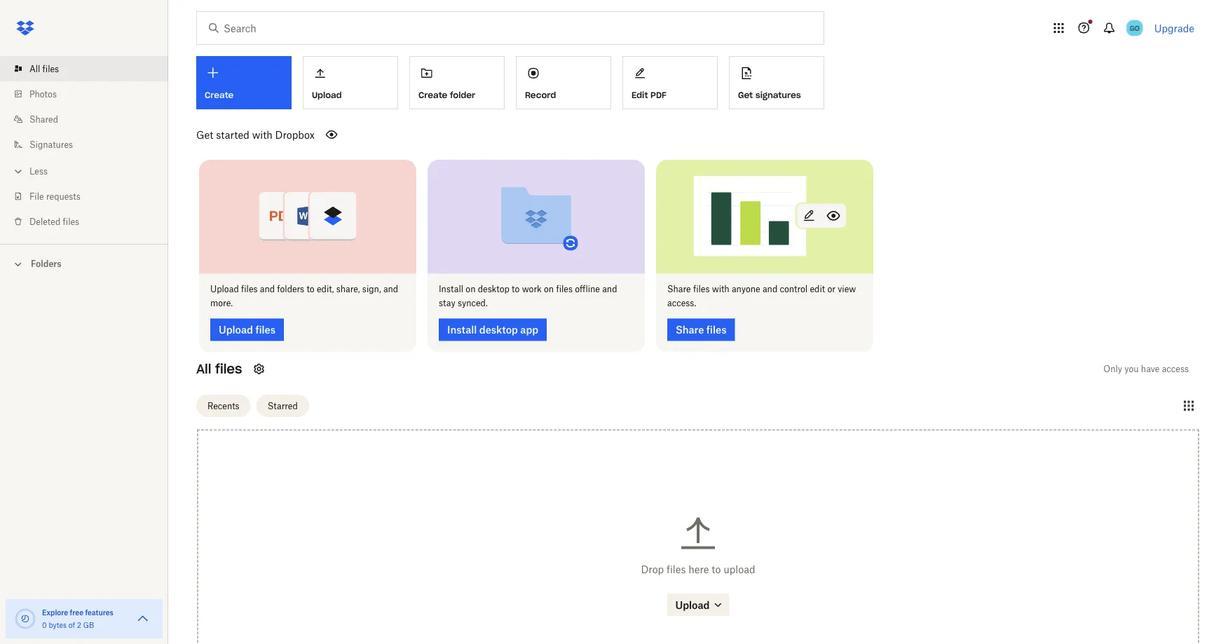 Task type: vqa. For each thing, say whether or not it's contained in the screenshot.
Add your thoughts
no



Task type: locate. For each thing, give the bounding box(es) containing it.
access
[[1162, 364, 1189, 374]]

stay
[[439, 298, 455, 308]]

desktop left app
[[479, 324, 518, 336]]

upload up the 'more.'
[[210, 284, 239, 294]]

install inside install on desktop to work on files offline and stay synced.
[[439, 284, 463, 294]]

install up the stay
[[439, 284, 463, 294]]

all
[[29, 63, 40, 74], [196, 361, 211, 377]]

all inside list item
[[29, 63, 40, 74]]

get for get signatures
[[738, 90, 753, 100]]

list containing all files
[[0, 48, 168, 244]]

2 and from the left
[[383, 284, 398, 294]]

and left folders
[[260, 284, 275, 294]]

more.
[[210, 298, 233, 308]]

1 vertical spatial desktop
[[479, 324, 518, 336]]

1 horizontal spatial create
[[419, 90, 447, 100]]

install desktop app button
[[439, 319, 547, 341]]

files left the "offline"
[[556, 284, 573, 294]]

starred
[[268, 401, 298, 411]]

desktop inside button
[[479, 324, 518, 336]]

upload files
[[219, 324, 276, 336]]

get started with dropbox
[[196, 129, 315, 141]]

edit
[[810, 284, 825, 294]]

3 and from the left
[[602, 284, 617, 294]]

1 horizontal spatial all files
[[196, 361, 242, 377]]

1 vertical spatial with
[[712, 284, 730, 294]]

upload files button
[[210, 319, 284, 341]]

0 horizontal spatial all
[[29, 63, 40, 74]]

share for share files with anyone and control edit or view access.
[[667, 284, 691, 294]]

requests
[[46, 191, 80, 202]]

files up access.
[[693, 284, 710, 294]]

get left signatures
[[738, 90, 753, 100]]

1 vertical spatial get
[[196, 129, 213, 141]]

explore free features 0 bytes of 2 gb
[[42, 608, 113, 630]]

share up access.
[[667, 284, 691, 294]]

0 horizontal spatial to
[[307, 284, 315, 294]]

upload inside upload popup button
[[675, 599, 710, 611]]

on right work
[[544, 284, 554, 294]]

1 horizontal spatial get
[[738, 90, 753, 100]]

install inside button
[[447, 324, 477, 336]]

get left started at left top
[[196, 129, 213, 141]]

list
[[0, 48, 168, 244]]

create left folder
[[419, 90, 447, 100]]

or
[[828, 284, 836, 294]]

create
[[419, 90, 447, 100], [205, 90, 234, 101]]

shared link
[[11, 107, 168, 132]]

0 horizontal spatial all files
[[29, 63, 59, 74]]

install
[[439, 284, 463, 294], [447, 324, 477, 336]]

with
[[252, 129, 273, 141], [712, 284, 730, 294]]

files inside upload files and folders to edit, share, sign, and more.
[[241, 284, 258, 294]]

all files up recents button
[[196, 361, 242, 377]]

only you have access
[[1104, 364, 1189, 374]]

0 vertical spatial share
[[667, 284, 691, 294]]

here
[[689, 563, 709, 575]]

edit pdf button
[[623, 56, 718, 109]]

edit,
[[317, 284, 334, 294]]

to for drop files here to upload
[[712, 563, 721, 575]]

with left anyone
[[712, 284, 730, 294]]

0 horizontal spatial with
[[252, 129, 273, 141]]

0 vertical spatial desktop
[[478, 284, 510, 294]]

to right here
[[712, 563, 721, 575]]

and left control
[[763, 284, 778, 294]]

install for install desktop app
[[447, 324, 477, 336]]

1 on from the left
[[466, 284, 476, 294]]

share,
[[336, 284, 360, 294]]

go
[[1130, 23, 1140, 32]]

create inside button
[[419, 90, 447, 100]]

sign,
[[362, 284, 381, 294]]

and
[[260, 284, 275, 294], [383, 284, 398, 294], [602, 284, 617, 294], [763, 284, 778, 294]]

all up photos
[[29, 63, 40, 74]]

create for create
[[205, 90, 234, 101]]

with inside share files with anyone and control edit or view access.
[[712, 284, 730, 294]]

file requests
[[29, 191, 80, 202]]

on
[[466, 284, 476, 294], [544, 284, 554, 294]]

1 vertical spatial all
[[196, 361, 211, 377]]

only
[[1104, 364, 1122, 374]]

starred button
[[256, 395, 309, 417]]

1 horizontal spatial on
[[544, 284, 554, 294]]

1 and from the left
[[260, 284, 275, 294]]

upload down the 'more.'
[[219, 324, 253, 336]]

go button
[[1124, 17, 1146, 39]]

upgrade link
[[1154, 22, 1195, 34]]

started
[[216, 129, 249, 141]]

files inside list item
[[42, 63, 59, 74]]

you
[[1125, 364, 1139, 374]]

to left 'edit,'
[[307, 284, 315, 294]]

file
[[29, 191, 44, 202]]

share
[[667, 284, 691, 294], [676, 324, 704, 336]]

0 horizontal spatial get
[[196, 129, 213, 141]]

1 horizontal spatial with
[[712, 284, 730, 294]]

photos
[[29, 89, 57, 99]]

upload down the drop files here to upload on the right bottom of page
[[675, 599, 710, 611]]

0 vertical spatial install
[[439, 284, 463, 294]]

and inside install on desktop to work on files offline and stay synced.
[[602, 284, 617, 294]]

files down share files with anyone and control edit or view access.
[[707, 324, 727, 336]]

get inside button
[[738, 90, 753, 100]]

to left work
[[512, 284, 520, 294]]

control
[[780, 284, 808, 294]]

record button
[[516, 56, 611, 109]]

2
[[77, 621, 81, 630]]

desktop inside install on desktop to work on files offline and stay synced.
[[478, 284, 510, 294]]

0 horizontal spatial create
[[205, 90, 234, 101]]

drop
[[641, 563, 664, 575]]

0 vertical spatial all files
[[29, 63, 59, 74]]

share inside share files with anyone and control edit or view access.
[[667, 284, 691, 294]]

0 vertical spatial get
[[738, 90, 753, 100]]

desktop
[[478, 284, 510, 294], [479, 324, 518, 336]]

share down access.
[[676, 324, 704, 336]]

upload up dropbox
[[312, 90, 342, 100]]

file requests link
[[11, 184, 168, 209]]

0 horizontal spatial on
[[466, 284, 476, 294]]

gb
[[83, 621, 94, 630]]

all up recents button
[[196, 361, 211, 377]]

upload
[[724, 563, 755, 575]]

0 vertical spatial all
[[29, 63, 40, 74]]

upload
[[312, 90, 342, 100], [210, 284, 239, 294], [219, 324, 253, 336], [675, 599, 710, 611]]

files up folder settings icon
[[255, 324, 276, 336]]

folders button
[[0, 253, 168, 274]]

4 and from the left
[[763, 284, 778, 294]]

on up synced.
[[466, 284, 476, 294]]

share files
[[676, 324, 727, 336]]

all files
[[29, 63, 59, 74], [196, 361, 242, 377]]

desktop up synced.
[[478, 284, 510, 294]]

files up photos
[[42, 63, 59, 74]]

0 vertical spatial with
[[252, 129, 273, 141]]

Search in folder "Dropbox" text field
[[224, 20, 795, 36]]

1 horizontal spatial all
[[196, 361, 211, 377]]

and right the "offline"
[[602, 284, 617, 294]]

synced.
[[458, 298, 488, 308]]

to
[[307, 284, 315, 294], [512, 284, 520, 294], [712, 563, 721, 575]]

explore
[[42, 608, 68, 617]]

2 on from the left
[[544, 284, 554, 294]]

create up started at left top
[[205, 90, 234, 101]]

1 vertical spatial install
[[447, 324, 477, 336]]

all files up photos
[[29, 63, 59, 74]]

files up upload files button
[[241, 284, 258, 294]]

create inside popup button
[[205, 90, 234, 101]]

files
[[42, 63, 59, 74], [63, 216, 79, 227], [241, 284, 258, 294], [556, 284, 573, 294], [693, 284, 710, 294], [255, 324, 276, 336], [707, 324, 727, 336], [215, 361, 242, 377], [667, 563, 686, 575]]

shared
[[29, 114, 58, 124]]

all files link
[[11, 56, 168, 81]]

to for install on desktop to work on files offline and stay synced.
[[512, 284, 520, 294]]

install down synced.
[[447, 324, 477, 336]]

dropbox
[[275, 129, 315, 141]]

share inside button
[[676, 324, 704, 336]]

install on desktop to work on files offline and stay synced.
[[439, 284, 617, 308]]

1 horizontal spatial to
[[512, 284, 520, 294]]

with right started at left top
[[252, 129, 273, 141]]

edit
[[632, 90, 648, 100]]

to inside install on desktop to work on files offline and stay synced.
[[512, 284, 520, 294]]

signatures
[[756, 90, 801, 100]]

1 vertical spatial share
[[676, 324, 704, 336]]

and right the sign,
[[383, 284, 398, 294]]

get
[[738, 90, 753, 100], [196, 129, 213, 141]]

2 horizontal spatial to
[[712, 563, 721, 575]]



Task type: describe. For each thing, give the bounding box(es) containing it.
share for share files
[[676, 324, 704, 336]]

folder
[[450, 90, 475, 100]]

upgrade
[[1154, 22, 1195, 34]]

get for get started with dropbox
[[196, 129, 213, 141]]

with for started
[[252, 129, 273, 141]]

recents button
[[196, 395, 251, 417]]

have
[[1141, 364, 1160, 374]]

files left folder settings icon
[[215, 361, 242, 377]]

deleted files
[[29, 216, 79, 227]]

upload inside upload dropdown button
[[312, 90, 342, 100]]

create button
[[196, 56, 292, 109]]

with for files
[[712, 284, 730, 294]]

record
[[525, 90, 556, 100]]

anyone
[[732, 284, 760, 294]]

dropbox image
[[11, 14, 39, 42]]

files inside share files with anyone and control edit or view access.
[[693, 284, 710, 294]]

files inside install on desktop to work on files offline and stay synced.
[[556, 284, 573, 294]]

create folder
[[419, 90, 475, 100]]

create folder button
[[409, 56, 505, 109]]

install desktop app
[[447, 324, 538, 336]]

upload button
[[303, 56, 398, 109]]

less image
[[11, 164, 25, 178]]

pdf
[[651, 90, 667, 100]]

share files with anyone and control edit or view access.
[[667, 284, 856, 308]]

free
[[70, 608, 83, 617]]

access.
[[667, 298, 696, 308]]

folders
[[31, 259, 61, 269]]

all files list item
[[0, 56, 168, 81]]

files right deleted
[[63, 216, 79, 227]]

all files inside all files link
[[29, 63, 59, 74]]

edit pdf
[[632, 90, 667, 100]]

upload inside upload files button
[[219, 324, 253, 336]]

photos link
[[11, 81, 168, 107]]

work
[[522, 284, 542, 294]]

0
[[42, 621, 47, 630]]

1 vertical spatial all files
[[196, 361, 242, 377]]

install for install on desktop to work on files offline and stay synced.
[[439, 284, 463, 294]]

quota usage element
[[14, 608, 36, 630]]

share files button
[[667, 319, 735, 341]]

drop files here to upload
[[641, 563, 755, 575]]

create for create folder
[[419, 90, 447, 100]]

bytes
[[49, 621, 67, 630]]

and inside share files with anyone and control edit or view access.
[[763, 284, 778, 294]]

upload files and folders to edit, share, sign, and more.
[[210, 284, 398, 308]]

recents
[[208, 401, 239, 411]]

offline
[[575, 284, 600, 294]]

view
[[838, 284, 856, 294]]

signatures
[[29, 139, 73, 150]]

deleted files link
[[11, 209, 168, 234]]

app
[[520, 324, 538, 336]]

deleted
[[29, 216, 61, 227]]

to inside upload files and folders to edit, share, sign, and more.
[[307, 284, 315, 294]]

folder settings image
[[251, 361, 267, 378]]

get signatures button
[[729, 56, 824, 109]]

upload button
[[667, 594, 729, 616]]

signatures link
[[11, 132, 168, 157]]

folders
[[277, 284, 304, 294]]

upload inside upload files and folders to edit, share, sign, and more.
[[210, 284, 239, 294]]

of
[[69, 621, 75, 630]]

less
[[29, 166, 48, 176]]

files left here
[[667, 563, 686, 575]]

features
[[85, 608, 113, 617]]

get signatures
[[738, 90, 801, 100]]



